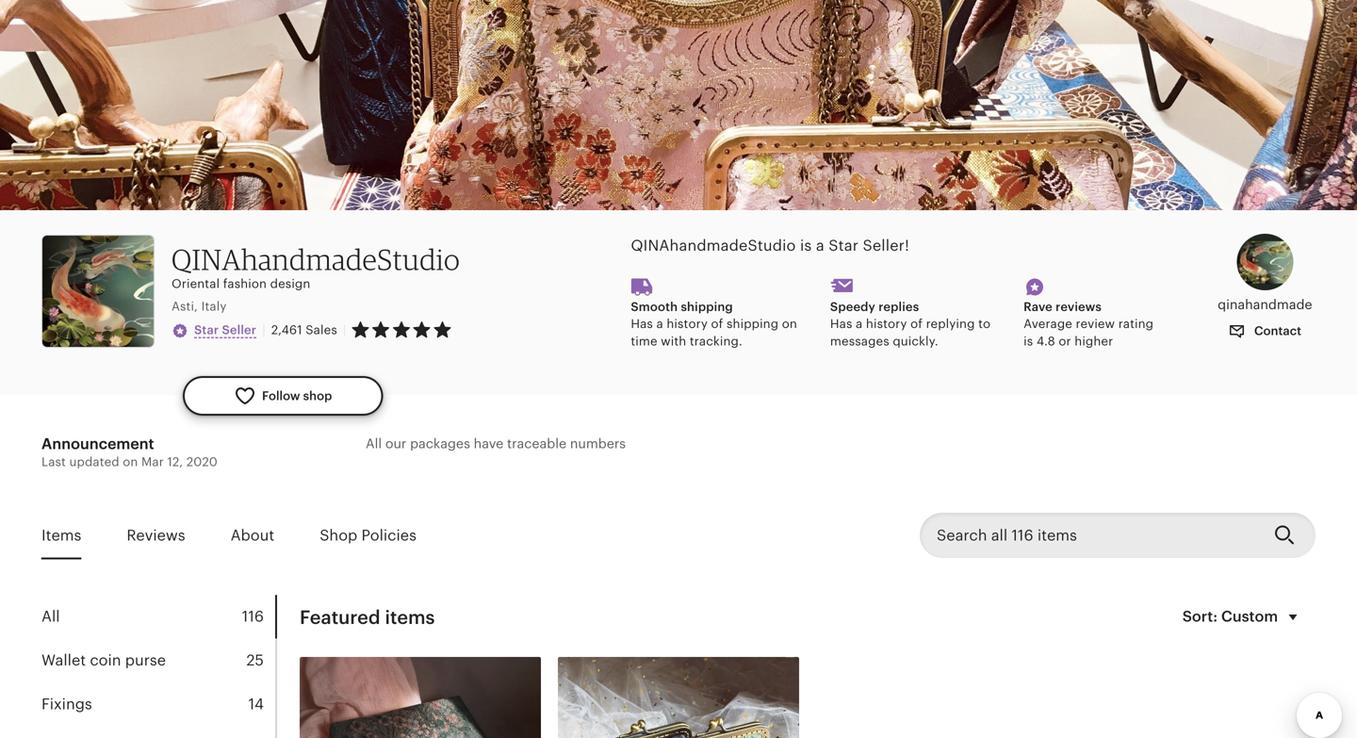 Task type: locate. For each thing, give the bounding box(es) containing it.
design
[[270, 277, 311, 291]]

follow shop button
[[183, 376, 383, 416]]

our
[[386, 436, 407, 451]]

0 horizontal spatial on
[[123, 455, 138, 469]]

4 tab from the top
[[41, 726, 275, 738]]

of inside the speedy replies has a history of replying to messages quickly.
[[911, 317, 923, 331]]

a
[[816, 237, 825, 254], [657, 317, 664, 331], [856, 317, 863, 331]]

0 vertical spatial star
[[829, 237, 859, 254]]

has down speedy
[[831, 317, 853, 331]]

follow
[[262, 389, 300, 403]]

speedy
[[831, 300, 876, 314]]

|
[[262, 322, 266, 338], [343, 323, 346, 337]]

a inside the speedy replies has a history of replying to messages quickly.
[[856, 317, 863, 331]]

0 horizontal spatial a
[[657, 317, 664, 331]]

shop policies
[[320, 527, 417, 544]]

0 vertical spatial is
[[801, 237, 812, 254]]

a up messages
[[856, 317, 863, 331]]

all
[[366, 436, 382, 451], [41, 608, 60, 625]]

announcement
[[41, 436, 154, 453]]

| right sales
[[343, 323, 346, 337]]

has up time
[[631, 317, 653, 331]]

of inside smooth shipping has a history of shipping on time with tracking.
[[712, 317, 724, 331]]

0 horizontal spatial star
[[194, 323, 219, 337]]

history down 'replies' at the top right of page
[[867, 317, 908, 331]]

1 vertical spatial all
[[41, 608, 60, 625]]

or
[[1059, 334, 1072, 348]]

tab
[[41, 595, 275, 639], [41, 639, 275, 683], [41, 683, 275, 726], [41, 726, 275, 738]]

a for smooth shipping has a history of shipping on time with tracking.
[[657, 317, 664, 331]]

rave
[[1024, 300, 1053, 314]]

all our packages have traceable numbers
[[366, 436, 626, 451]]

1 horizontal spatial on
[[782, 317, 798, 331]]

0 horizontal spatial has
[[631, 317, 653, 331]]

2020
[[187, 455, 218, 469]]

0 horizontal spatial of
[[712, 317, 724, 331]]

replies
[[879, 300, 920, 314]]

on down qinahandmadestudio is a star seller!
[[782, 317, 798, 331]]

is left the seller!
[[801, 237, 812, 254]]

of for shipping
[[712, 317, 724, 331]]

rating
[[1119, 317, 1154, 331]]

1 horizontal spatial all
[[366, 436, 382, 451]]

seller
[[222, 323, 257, 337]]

1 vertical spatial star
[[194, 323, 219, 337]]

qinahandmadestudio up smooth shipping has a history of shipping on time with tracking.
[[631, 237, 796, 254]]

is
[[801, 237, 812, 254], [1024, 334, 1034, 348]]

history inside smooth shipping has a history of shipping on time with tracking.
[[667, 317, 708, 331]]

1 has from the left
[[631, 317, 653, 331]]

items link
[[41, 514, 81, 558]]

2 history from the left
[[867, 317, 908, 331]]

rave reviews average review rating is 4.8 or higher
[[1024, 300, 1154, 348]]

0 horizontal spatial all
[[41, 608, 60, 625]]

2 tab from the top
[[41, 639, 275, 683]]

last
[[41, 455, 66, 469]]

2 of from the left
[[911, 317, 923, 331]]

italy
[[201, 300, 227, 314]]

reviews
[[127, 527, 185, 544]]

wallet
[[41, 652, 86, 669]]

qinahandmadestudio for qinahandmadestudio is a star seller!
[[631, 237, 796, 254]]

smooth
[[631, 300, 678, 314]]

0 horizontal spatial is
[[801, 237, 812, 254]]

all left our
[[366, 436, 382, 451]]

1 horizontal spatial is
[[1024, 334, 1034, 348]]

shipping
[[681, 300, 733, 314], [727, 317, 779, 331]]

a left the seller!
[[816, 237, 825, 254]]

star seller button
[[172, 321, 257, 340]]

oriental
[[172, 277, 220, 291]]

replying
[[927, 317, 976, 331]]

on left mar
[[123, 455, 138, 469]]

is left 4.8
[[1024, 334, 1034, 348]]

history for with
[[667, 317, 708, 331]]

has inside smooth shipping has a history of shipping on time with tracking.
[[631, 317, 653, 331]]

have
[[474, 436, 504, 451]]

all inside tab
[[41, 608, 60, 625]]

a inside smooth shipping has a history of shipping on time with tracking.
[[657, 317, 664, 331]]

Search all 116 items text field
[[920, 513, 1260, 558]]

star down asti, italy
[[194, 323, 219, 337]]

star left the seller!
[[829, 237, 859, 254]]

history up with at the top of the page
[[667, 317, 708, 331]]

featured
[[300, 607, 381, 629]]

all up wallet
[[41, 608, 60, 625]]

qinahandmadestudio
[[631, 237, 796, 254], [172, 242, 460, 277]]

has for has a history of replying to messages quickly.
[[831, 317, 853, 331]]

| left 2,461
[[262, 322, 266, 338]]

1 vertical spatial is
[[1024, 334, 1034, 348]]

25
[[246, 652, 264, 669]]

star seller
[[194, 323, 257, 337]]

sections tab list
[[41, 595, 277, 738]]

1 vertical spatial on
[[123, 455, 138, 469]]

2 has from the left
[[831, 317, 853, 331]]

0 horizontal spatial history
[[667, 317, 708, 331]]

fashion
[[223, 277, 267, 291]]

qinahandmade image
[[1238, 234, 1294, 291]]

14
[[249, 696, 264, 713]]

star
[[829, 237, 859, 254], [194, 323, 219, 337]]

follow shop
[[262, 389, 332, 403]]

1 tab from the top
[[41, 595, 275, 639]]

1 horizontal spatial history
[[867, 317, 908, 331]]

of up quickly.
[[911, 317, 923, 331]]

items
[[41, 527, 81, 544]]

history
[[667, 317, 708, 331], [867, 317, 908, 331]]

| 2,461 sales |
[[262, 322, 346, 338]]

on
[[782, 317, 798, 331], [123, 455, 138, 469]]

smooth shipping has a history of shipping on time with tracking.
[[631, 300, 798, 348]]

1 history from the left
[[667, 317, 708, 331]]

1 horizontal spatial star
[[829, 237, 859, 254]]

has inside the speedy replies has a history of replying to messages quickly.
[[831, 317, 853, 331]]

of up tracking.
[[712, 317, 724, 331]]

to
[[979, 317, 991, 331]]

4.8
[[1037, 334, 1056, 348]]

custom
[[1222, 608, 1279, 625]]

of
[[712, 317, 724, 331], [911, 317, 923, 331]]

history inside the speedy replies has a history of replying to messages quickly.
[[867, 317, 908, 331]]

1 horizontal spatial of
[[911, 317, 923, 331]]

qinahandmadestudio up design
[[172, 242, 460, 277]]

policies
[[362, 527, 417, 544]]

1 of from the left
[[712, 317, 724, 331]]

qinahandmade link
[[1215, 234, 1316, 314]]

sort:
[[1183, 608, 1218, 625]]

0 vertical spatial shipping
[[681, 300, 733, 314]]

about
[[231, 527, 275, 544]]

review
[[1076, 317, 1116, 331]]

a down smooth
[[657, 317, 664, 331]]

seller!
[[863, 237, 910, 254]]

has
[[631, 317, 653, 331], [831, 317, 853, 331]]

qinahandmadestudio for qinahandmadestudio oriental fashion design
[[172, 242, 460, 277]]

2 horizontal spatial a
[[856, 317, 863, 331]]

0 vertical spatial all
[[366, 436, 382, 451]]

1 horizontal spatial qinahandmadestudio
[[631, 237, 796, 254]]

2,461 sales link
[[271, 323, 337, 337]]

1 horizontal spatial has
[[831, 317, 853, 331]]

higher
[[1075, 334, 1114, 348]]

1 horizontal spatial a
[[816, 237, 825, 254]]

3 tab from the top
[[41, 683, 275, 726]]

0 vertical spatial on
[[782, 317, 798, 331]]

1 horizontal spatial |
[[343, 323, 346, 337]]

0 horizontal spatial qinahandmadestudio
[[172, 242, 460, 277]]

asti,
[[172, 300, 198, 314]]

qinahandmadestudio is a star seller!
[[631, 237, 910, 254]]



Task type: vqa. For each thing, say whether or not it's contained in the screenshot.
"Smooth shipping Has a history of shipping on time with tracking."
yes



Task type: describe. For each thing, give the bounding box(es) containing it.
sort: custom
[[1183, 608, 1279, 625]]

tab containing wallet coin purse
[[41, 639, 275, 683]]

of for replying
[[911, 317, 923, 331]]

on inside smooth shipping has a history of shipping on time with tracking.
[[782, 317, 798, 331]]

star_seller image
[[172, 323, 189, 340]]

sort: custom button
[[1172, 595, 1316, 640]]

speedy replies has a history of replying to messages quickly.
[[831, 300, 991, 348]]

| inside | 2,461 sales |
[[343, 323, 346, 337]]

about link
[[231, 514, 275, 558]]

shop
[[303, 389, 332, 403]]

time
[[631, 334, 658, 348]]

history for quickly.
[[867, 317, 908, 331]]

contact button
[[1215, 314, 1316, 349]]

numbers
[[570, 436, 626, 451]]

shop policies link
[[320, 514, 417, 558]]

2,461
[[271, 323, 302, 337]]

purse
[[125, 652, 166, 669]]

0 horizontal spatial |
[[262, 322, 266, 338]]

coin
[[90, 652, 121, 669]]

fixings
[[41, 696, 92, 713]]

a for speedy replies has a history of replying to messages quickly.
[[856, 317, 863, 331]]

all for all our packages have traceable numbers
[[366, 436, 382, 451]]

mar
[[141, 455, 164, 469]]

star inside button
[[194, 323, 219, 337]]

chinese coin purse,object case,hand sewn in embroidered peony flower,mini silk bag,green blue image
[[558, 657, 800, 738]]

on inside announcement last updated on mar 12, 2020
[[123, 455, 138, 469]]

tab containing all
[[41, 595, 275, 639]]

all for all
[[41, 608, 60, 625]]

average
[[1024, 317, 1073, 331]]

asti, italy
[[172, 300, 227, 314]]

updated
[[69, 455, 119, 469]]

116
[[242, 608, 264, 625]]

qinahandmadestudio oriental fashion design
[[172, 242, 460, 291]]

tab containing fixings
[[41, 683, 275, 726]]

qinahandmade
[[1218, 297, 1313, 312]]

items
[[385, 607, 435, 629]]

announcement last updated on mar 12, 2020
[[41, 436, 218, 469]]

is inside rave reviews average review rating is 4.8 or higher
[[1024, 334, 1034, 348]]

has for has a history of shipping on time with tracking.
[[631, 317, 653, 331]]

wallet coin purse
[[41, 652, 166, 669]]

reviews
[[1056, 300, 1102, 314]]

packages
[[410, 436, 471, 451]]

contact
[[1252, 324, 1302, 338]]

with
[[661, 334, 687, 348]]

featured items
[[300, 607, 435, 629]]

tracking.
[[690, 334, 743, 348]]

quickly.
[[893, 334, 939, 348]]

12,
[[167, 455, 183, 469]]

sales
[[306, 323, 337, 337]]

traceable
[[507, 436, 567, 451]]

messages
[[831, 334, 890, 348]]

clutch bag shoulder bag green pink evening bag handmade ,japanese flower image
[[300, 657, 541, 738]]

1 vertical spatial shipping
[[727, 317, 779, 331]]

shop
[[320, 527, 358, 544]]

reviews link
[[127, 514, 185, 558]]



